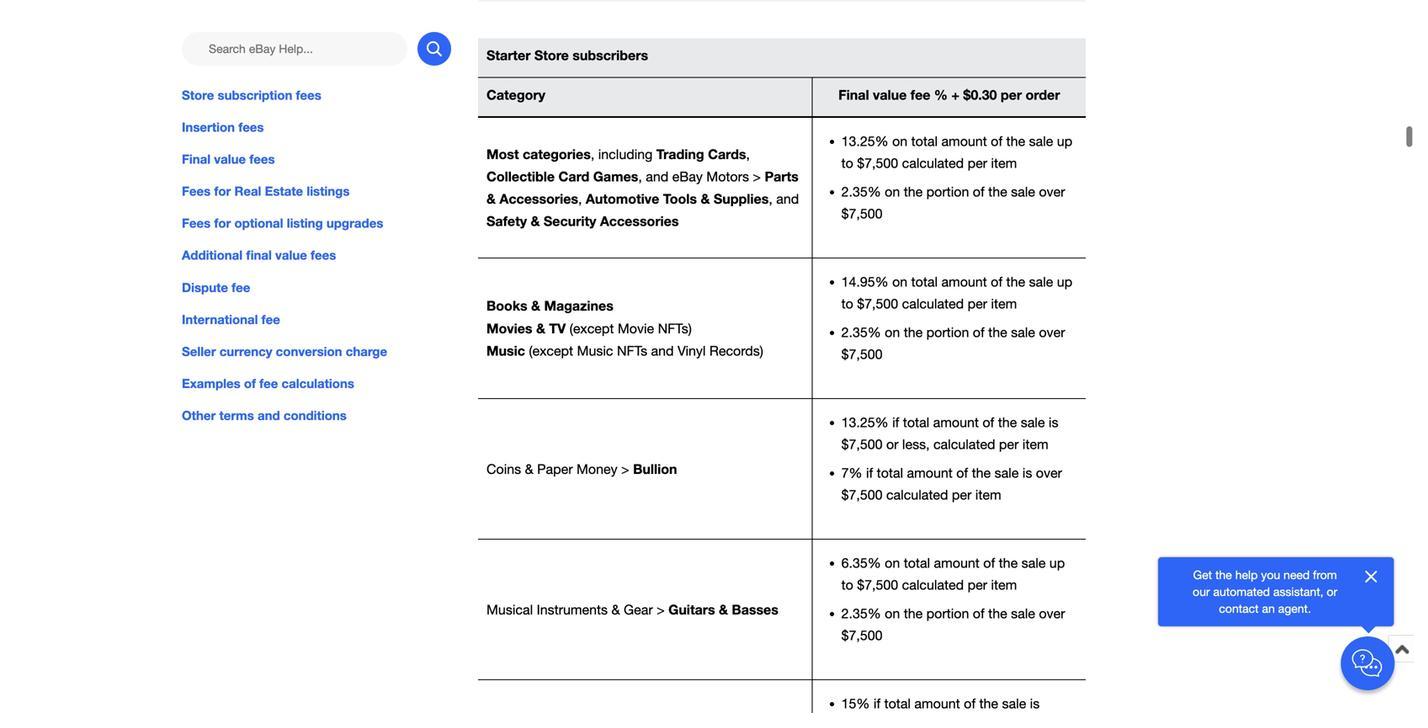 Task type: vqa. For each thing, say whether or not it's contained in the screenshot.
Lighting & Indicators link
no



Task type: locate. For each thing, give the bounding box(es) containing it.
item for 14.95% on total amount of the sale up to $7,500 calculated per item
[[992, 296, 1018, 312]]

item inside 7% if total amount of the sale is over $7,500 calculated per item
[[976, 487, 1002, 503]]

and left ebay on the left of the page
[[646, 169, 669, 184]]

store right starter
[[535, 47, 569, 63]]

1 vertical spatial or
[[1328, 585, 1338, 599]]

total down %
[[912, 134, 938, 149]]

fees up "insertion fees" link
[[296, 88, 322, 103]]

up for most categories
[[1058, 134, 1073, 149]]

the inside 7% if total amount of the sale is over $7,500 calculated per item
[[972, 465, 991, 481]]

0 vertical spatial fees
[[182, 184, 211, 199]]

1 vertical spatial is
[[1023, 465, 1033, 481]]

1 for from the top
[[214, 184, 231, 199]]

amount for 13.25% if total amount of the sale is $7,500 or less, calculated per item
[[934, 415, 979, 430]]

1 vertical spatial accessories
[[600, 213, 679, 229]]

1 vertical spatial if
[[867, 465, 874, 481]]

accessories down the automotive
[[600, 213, 679, 229]]

2.35% on the portion of the sale over $7,500
[[842, 184, 1066, 222], [842, 325, 1066, 362], [842, 606, 1066, 643]]

of inside 15% if total amount of the sale is
[[964, 696, 976, 712]]

1 horizontal spatial or
[[1328, 585, 1338, 599]]

+
[[952, 87, 960, 103]]

upgrades
[[327, 216, 384, 231]]

> left parts
[[753, 169, 761, 184]]

calculated inside 7% if total amount of the sale is over $7,500 calculated per item
[[887, 487, 949, 503]]

2 2.35% on the portion of the sale over $7,500 from the top
[[842, 325, 1066, 362]]

listing
[[287, 216, 323, 231]]

1 vertical spatial for
[[214, 216, 231, 231]]

is inside 15% if total amount of the sale is
[[1031, 696, 1040, 712]]

security
[[544, 213, 597, 229]]

1 vertical spatial 2.35% on the portion of the sale over $7,500
[[842, 325, 1066, 362]]

to down "14.95%"
[[842, 296, 854, 312]]

total
[[912, 134, 938, 149], [912, 274, 938, 290], [904, 415, 930, 430], [877, 465, 904, 481], [904, 555, 931, 571], [885, 696, 911, 712]]

1 horizontal spatial music
[[577, 343, 614, 359]]

up
[[1058, 134, 1073, 149], [1058, 274, 1073, 290], [1050, 555, 1066, 571]]

total up less,
[[904, 415, 930, 430]]

from
[[1314, 568, 1338, 582]]

additional final value fees link
[[182, 246, 451, 265]]

& right safety
[[531, 213, 540, 229]]

amount inside 15% if total amount of the sale is
[[915, 696, 961, 712]]

amount for 7% if total amount of the sale is over $7,500 calculated per item
[[907, 465, 953, 481]]

ebay
[[673, 169, 703, 184]]

total inside 15% if total amount of the sale is
[[885, 696, 911, 712]]

per inside 14.95% on total amount of the sale up to $7,500 calculated per item
[[968, 296, 988, 312]]

2 vertical spatial >
[[657, 602, 665, 618]]

1 vertical spatial 13.25%
[[842, 415, 889, 430]]

coins & paper money > bullion
[[487, 461, 678, 477]]

$7,500 inside 13.25% on total amount of the sale up to $7,500 calculated per item
[[858, 155, 899, 171]]

or
[[887, 437, 899, 452], [1328, 585, 1338, 599]]

and
[[646, 169, 669, 184], [777, 191, 799, 207], [651, 343, 674, 359], [258, 408, 280, 423]]

item for 6.35% on total amount of the sale up to $7,500 calculated per item
[[992, 577, 1018, 593]]

2 vertical spatial up
[[1050, 555, 1066, 571]]

& right coins
[[525, 461, 534, 477]]

0 horizontal spatial store
[[182, 88, 214, 103]]

portion
[[927, 184, 970, 200], [927, 325, 970, 340], [927, 606, 970, 622]]

up inside 14.95% on total amount of the sale up to $7,500 calculated per item
[[1058, 274, 1073, 290]]

> inside musical instruments & gear > guitars & basses
[[657, 602, 665, 618]]

1 vertical spatial >
[[622, 461, 630, 477]]

2 vertical spatial is
[[1031, 696, 1040, 712]]

amount for 14.95% on total amount of the sale up to $7,500 calculated per item
[[942, 274, 988, 290]]

> right money
[[622, 461, 630, 477]]

parts & accessories
[[487, 168, 799, 207]]

over inside 7% if total amount of the sale is over $7,500 calculated per item
[[1037, 465, 1063, 481]]

0 horizontal spatial >
[[622, 461, 630, 477]]

the inside 13.25% on total amount of the sale up to $7,500 calculated per item
[[1007, 134, 1026, 149]]

amount inside 6.35% on total amount of the sale up to $7,500 calculated per item
[[934, 555, 980, 571]]

portion down 6.35% on total amount of the sale up to $7,500 calculated per item
[[927, 606, 970, 622]]

total inside 13.25% on total amount of the sale up to $7,500 calculated per item
[[912, 134, 938, 149]]

for for optional
[[214, 216, 231, 231]]

seller currency conversion charge
[[182, 344, 387, 359]]

total for 13.25% if total amount of the sale is $7,500 or less, calculated per item
[[904, 415, 930, 430]]

calculated inside 6.35% on total amount of the sale up to $7,500 calculated per item
[[903, 577, 964, 593]]

is inside the 13.25% if total amount of the sale is $7,500 or less, calculated per item
[[1049, 415, 1059, 430]]

total inside 14.95% on total amount of the sale up to $7,500 calculated per item
[[912, 274, 938, 290]]

, down including
[[639, 169, 642, 184]]

dispute
[[182, 280, 228, 295]]

safety
[[487, 213, 527, 229]]

or inside get the help you need from our automated assistant, or contact an agent.
[[1328, 585, 1338, 599]]

to for most categories
[[842, 155, 854, 171]]

0 vertical spatial up
[[1058, 134, 1073, 149]]

other terms and conditions
[[182, 408, 347, 423]]

3 to from the top
[[842, 577, 854, 593]]

on inside 13.25% on total amount of the sale up to $7,500 calculated per item
[[893, 134, 908, 149]]

store up 'insertion'
[[182, 88, 214, 103]]

0 vertical spatial to
[[842, 155, 854, 171]]

& inside the parts & accessories
[[487, 191, 496, 207]]

over
[[1040, 184, 1066, 200], [1040, 325, 1066, 340], [1037, 465, 1063, 481], [1040, 606, 1066, 622]]

of inside 7% if total amount of the sale is over $7,500 calculated per item
[[957, 465, 969, 481]]

1 vertical spatial 2.35%
[[842, 325, 882, 340]]

0 horizontal spatial value
[[214, 152, 246, 167]]

magazines
[[544, 298, 614, 314]]

13.25% if total amount of the sale is $7,500 or less, calculated per item
[[842, 415, 1059, 452]]

0 horizontal spatial accessories
[[500, 191, 579, 207]]

fees
[[296, 88, 322, 103], [239, 120, 264, 135], [250, 152, 275, 167], [311, 248, 336, 263]]

to right parts
[[842, 155, 854, 171]]

total inside 6.35% on total amount of the sale up to $7,500 calculated per item
[[904, 555, 931, 571]]

if
[[893, 415, 900, 430], [867, 465, 874, 481], [874, 696, 881, 712]]

calculated inside 13.25% on total amount of the sale up to $7,500 calculated per item
[[903, 155, 964, 171]]

2 fees from the top
[[182, 216, 211, 231]]

accessories
[[500, 191, 579, 207], [600, 213, 679, 229]]

2.35% down 6.35%
[[842, 606, 882, 622]]

up inside 13.25% on total amount of the sale up to $7,500 calculated per item
[[1058, 134, 1073, 149]]

> right gear
[[657, 602, 665, 618]]

1 horizontal spatial accessories
[[600, 213, 679, 229]]

charge
[[346, 344, 387, 359]]

of inside 14.95% on total amount of the sale up to $7,500 calculated per item
[[991, 274, 1003, 290]]

supplies
[[714, 191, 769, 207]]

an
[[1263, 602, 1276, 616]]

fees down 'final value fees'
[[182, 184, 211, 199]]

fees inside 'link'
[[182, 216, 211, 231]]

2 vertical spatial value
[[275, 248, 307, 263]]

1 vertical spatial portion
[[927, 325, 970, 340]]

2.35% on the portion of the sale over $7,500 down 14.95% on total amount of the sale up to $7,500 calculated per item
[[842, 325, 1066, 362]]

0 vertical spatial or
[[887, 437, 899, 452]]

& up safety
[[487, 191, 496, 207]]

1 2.35% from the top
[[842, 184, 882, 200]]

fees inside 'link'
[[311, 248, 336, 263]]

to inside 13.25% on total amount of the sale up to $7,500 calculated per item
[[842, 155, 854, 171]]

music down the movies
[[487, 343, 525, 359]]

(except down tv
[[529, 343, 574, 359]]

for for real
[[214, 184, 231, 199]]

if inside the 13.25% if total amount of the sale is $7,500 or less, calculated per item
[[893, 415, 900, 430]]

> inside coins & paper money > bullion
[[622, 461, 630, 477]]

0 horizontal spatial final
[[182, 152, 211, 167]]

item
[[992, 155, 1018, 171], [992, 296, 1018, 312], [1023, 437, 1049, 452], [976, 487, 1002, 503], [992, 577, 1018, 593]]

or inside the 13.25% if total amount of the sale is $7,500 or less, calculated per item
[[887, 437, 899, 452]]

0 vertical spatial if
[[893, 415, 900, 430]]

2 vertical spatial 2.35% on the portion of the sale over $7,500
[[842, 606, 1066, 643]]

final inside final value fees link
[[182, 152, 211, 167]]

item inside 13.25% on total amount of the sale up to $7,500 calculated per item
[[992, 155, 1018, 171]]

to down 6.35%
[[842, 577, 854, 593]]

(except down magazines
[[570, 321, 614, 336]]

item inside the 13.25% if total amount of the sale is $7,500 or less, calculated per item
[[1023, 437, 1049, 452]]

sale inside 15% if total amount of the sale is
[[1003, 696, 1027, 712]]

sale inside 6.35% on total amount of the sale up to $7,500 calculated per item
[[1022, 555, 1046, 571]]

1 vertical spatial final
[[182, 152, 211, 167]]

or left less,
[[887, 437, 899, 452]]

$7,500 inside 7% if total amount of the sale is over $7,500 calculated per item
[[842, 487, 883, 503]]

the inside the 13.25% if total amount of the sale is $7,500 or less, calculated per item
[[999, 415, 1018, 430]]

or for $7,500
[[887, 437, 899, 452]]

for
[[214, 184, 231, 199], [214, 216, 231, 231]]

total inside the 13.25% if total amount of the sale is $7,500 or less, calculated per item
[[904, 415, 930, 430]]

$7,500 inside the 13.25% if total amount of the sale is $7,500 or less, calculated per item
[[842, 437, 883, 452]]

6.35% on total amount of the sale up to $7,500 calculated per item
[[842, 555, 1066, 593]]

on down final value fee % + $0.30 per order
[[893, 134, 908, 149]]

0 vertical spatial >
[[753, 169, 761, 184]]

1 13.25% from the top
[[842, 134, 889, 149]]

value left %
[[873, 87, 907, 103]]

0 vertical spatial accessories
[[500, 191, 579, 207]]

value for fee
[[873, 87, 907, 103]]

2 for from the top
[[214, 216, 231, 231]]

on
[[893, 134, 908, 149], [885, 184, 901, 200], [893, 274, 908, 290], [885, 325, 901, 340], [885, 555, 901, 571], [885, 606, 901, 622]]

and down parts
[[777, 191, 799, 207]]

> for bullion
[[622, 461, 630, 477]]

1 vertical spatial fees
[[182, 216, 211, 231]]

$7,500 inside 6.35% on total amount of the sale up to $7,500 calculated per item
[[858, 577, 899, 593]]

, down card
[[579, 191, 582, 207]]

category
[[487, 87, 546, 103]]

2 to from the top
[[842, 296, 854, 312]]

books
[[487, 298, 528, 314]]

to inside 14.95% on total amount of the sale up to $7,500 calculated per item
[[842, 296, 854, 312]]

0 vertical spatial for
[[214, 184, 231, 199]]

bullion
[[633, 461, 678, 477]]

music left nfts
[[577, 343, 614, 359]]

2 vertical spatial if
[[874, 696, 881, 712]]

music
[[487, 343, 525, 359], [577, 343, 614, 359]]

0 vertical spatial 13.25%
[[842, 134, 889, 149]]

to inside 6.35% on total amount of the sale up to $7,500 calculated per item
[[842, 577, 854, 593]]

the inside 15% if total amount of the sale is
[[980, 696, 999, 712]]

records)
[[710, 343, 764, 359]]

& right books
[[531, 298, 541, 314]]

2 horizontal spatial value
[[873, 87, 907, 103]]

guitars
[[669, 602, 716, 618]]

0 vertical spatial portion
[[927, 184, 970, 200]]

if up 7% if total amount of the sale is over $7,500 calculated per item
[[893, 415, 900, 430]]

amount inside the 13.25% if total amount of the sale is $7,500 or less, calculated per item
[[934, 415, 979, 430]]

calculated inside 14.95% on total amount of the sale up to $7,500 calculated per item
[[903, 296, 964, 312]]

total right 7% at the bottom right of page
[[877, 465, 904, 481]]

amount for 15% if total amount of the sale is
[[915, 696, 961, 712]]

movies
[[487, 320, 533, 336]]

value for fees
[[214, 152, 246, 167]]

need
[[1284, 568, 1310, 582]]

2 vertical spatial 2.35%
[[842, 606, 882, 622]]

(except
[[570, 321, 614, 336], [529, 343, 574, 359]]

for up additional
[[214, 216, 231, 231]]

order
[[1026, 87, 1061, 103]]

2 vertical spatial portion
[[927, 606, 970, 622]]

accessories inside the parts & accessories
[[500, 191, 579, 207]]

if right 7% at the bottom right of page
[[867, 465, 874, 481]]

&
[[487, 191, 496, 207], [701, 191, 710, 207], [531, 213, 540, 229], [531, 298, 541, 314], [536, 320, 546, 336], [525, 461, 534, 477], [719, 602, 728, 618], [612, 602, 620, 618]]

of
[[991, 134, 1003, 149], [973, 184, 985, 200], [991, 274, 1003, 290], [973, 325, 985, 340], [244, 376, 256, 391], [983, 415, 995, 430], [957, 465, 969, 481], [984, 555, 996, 571], [973, 606, 985, 622], [964, 696, 976, 712]]

books & magazines movies & tv (except movie nfts) music (except music nfts and vinyl records)
[[487, 298, 764, 359]]

per inside 13.25% on total amount of the sale up to $7,500 calculated per item
[[968, 155, 988, 171]]

& left tv
[[536, 320, 546, 336]]

amount inside 13.25% on total amount of the sale up to $7,500 calculated per item
[[942, 134, 988, 149]]

1 fees from the top
[[182, 184, 211, 199]]

optional
[[235, 216, 283, 231]]

amount for 6.35% on total amount of the sale up to $7,500 calculated per item
[[934, 555, 980, 571]]

subscription
[[218, 88, 293, 103]]

fees up fees for real estate listings
[[250, 152, 275, 167]]

accessories inside , automotive tools & supplies , and safety & security accessories
[[600, 213, 679, 229]]

get the help you need from our automated assistant, or contact an agent.
[[1193, 568, 1338, 616]]

1 horizontal spatial >
[[657, 602, 665, 618]]

1 horizontal spatial value
[[275, 248, 307, 263]]

portion down 14.95% on total amount of the sale up to $7,500 calculated per item
[[927, 325, 970, 340]]

if right 15%
[[874, 696, 881, 712]]

2.35% for most categories
[[842, 184, 882, 200]]

, up 'motors'
[[747, 146, 750, 162]]

for inside 'link'
[[214, 216, 231, 231]]

1 2.35% on the portion of the sale over $7,500 from the top
[[842, 184, 1066, 222]]

per inside 7% if total amount of the sale is over $7,500 calculated per item
[[952, 487, 972, 503]]

final
[[839, 87, 870, 103], [182, 152, 211, 167]]

fees down store subscription fees
[[239, 120, 264, 135]]

fees up additional
[[182, 216, 211, 231]]

1 horizontal spatial store
[[535, 47, 569, 63]]

& right tools
[[701, 191, 710, 207]]

sale inside 14.95% on total amount of the sale up to $7,500 calculated per item
[[1030, 274, 1054, 290]]

final for final value fees
[[182, 152, 211, 167]]

0 vertical spatial is
[[1049, 415, 1059, 430]]

listings
[[307, 184, 350, 199]]

2.35% on the portion of the sale over $7,500 down 13.25% on total amount of the sale up to $7,500 calculated per item
[[842, 184, 1066, 222]]

coins
[[487, 461, 521, 477]]

13.25% inside 13.25% on total amount of the sale up to $7,500 calculated per item
[[842, 134, 889, 149]]

if inside 7% if total amount of the sale is over $7,500 calculated per item
[[867, 465, 874, 481]]

money
[[577, 461, 618, 477]]

%
[[935, 87, 948, 103]]

per inside 6.35% on total amount of the sale up to $7,500 calculated per item
[[968, 577, 988, 593]]

13.25%
[[842, 134, 889, 149], [842, 415, 889, 430]]

for left real
[[214, 184, 231, 199]]

0 vertical spatial store
[[535, 47, 569, 63]]

$7,500
[[858, 155, 899, 171], [842, 206, 883, 222], [858, 296, 899, 312], [842, 347, 883, 362], [842, 437, 883, 452], [842, 487, 883, 503], [858, 577, 899, 593], [842, 628, 883, 643]]

1 horizontal spatial final
[[839, 87, 870, 103]]

or for assistant,
[[1328, 585, 1338, 599]]

is inside 7% if total amount of the sale is over $7,500 calculated per item
[[1023, 465, 1033, 481]]

1 to from the top
[[842, 155, 854, 171]]

if for 7%
[[867, 465, 874, 481]]

of inside 13.25% on total amount of the sale up to $7,500 calculated per item
[[991, 134, 1003, 149]]

& inside musical instruments & gear > guitars & basses
[[612, 602, 620, 618]]

total right 6.35%
[[904, 555, 931, 571]]

0 vertical spatial 2.35%
[[842, 184, 882, 200]]

amount inside 14.95% on total amount of the sale up to $7,500 calculated per item
[[942, 274, 988, 290]]

accessories down the "collectible"
[[500, 191, 579, 207]]

2 vertical spatial to
[[842, 577, 854, 593]]

item inside 6.35% on total amount of the sale up to $7,500 calculated per item
[[992, 577, 1018, 593]]

per for 6.35% on total amount of the sale up to $7,500 calculated per item
[[968, 577, 988, 593]]

1 vertical spatial up
[[1058, 274, 1073, 290]]

total for 7% if total amount of the sale is over $7,500 calculated per item
[[877, 465, 904, 481]]

0 vertical spatial value
[[873, 87, 907, 103]]

examples
[[182, 376, 241, 391]]

total right "14.95%"
[[912, 274, 938, 290]]

item for 13.25% on total amount of the sale up to $7,500 calculated per item
[[992, 155, 1018, 171]]

fee left %
[[911, 87, 931, 103]]

sale inside the 13.25% if total amount of the sale is $7,500 or less, calculated per item
[[1021, 415, 1046, 430]]

2 2.35% from the top
[[842, 325, 882, 340]]

our
[[1193, 585, 1211, 599]]

15%
[[842, 696, 870, 712]]

automated
[[1214, 585, 1271, 599]]

conversion
[[276, 344, 342, 359]]

examples of fee calculations link
[[182, 374, 451, 393]]

& left gear
[[612, 602, 620, 618]]

and down nfts)
[[651, 343, 674, 359]]

on right 6.35%
[[885, 555, 901, 571]]

amount inside 7% if total amount of the sale is over $7,500 calculated per item
[[907, 465, 953, 481]]

2.35% right parts
[[842, 184, 882, 200]]

on inside 14.95% on total amount of the sale up to $7,500 calculated per item
[[893, 274, 908, 290]]

fee
[[911, 87, 931, 103], [232, 280, 250, 295], [262, 312, 280, 327], [260, 376, 278, 391]]

on down "14.95%"
[[885, 325, 901, 340]]

0 horizontal spatial or
[[887, 437, 899, 452]]

sale
[[1030, 134, 1054, 149], [1012, 184, 1036, 200], [1030, 274, 1054, 290], [1012, 325, 1036, 340], [1021, 415, 1046, 430], [995, 465, 1019, 481], [1022, 555, 1046, 571], [1012, 606, 1036, 622], [1003, 696, 1027, 712]]

1 portion from the top
[[927, 184, 970, 200]]

or down the from
[[1328, 585, 1338, 599]]

store
[[535, 47, 569, 63], [182, 88, 214, 103]]

2.35% on the portion of the sale over $7,500 down 6.35% on total amount of the sale up to $7,500 calculated per item
[[842, 606, 1066, 643]]

2 13.25% from the top
[[842, 415, 889, 430]]

0 vertical spatial final
[[839, 87, 870, 103]]

and inside , automotive tools & supplies , and safety & security accessories
[[777, 191, 799, 207]]

if for 15%
[[874, 696, 881, 712]]

total right 15%
[[885, 696, 911, 712]]

to
[[842, 155, 854, 171], [842, 296, 854, 312], [842, 577, 854, 593]]

value right final at the left top
[[275, 248, 307, 263]]

is for 7% if total amount of the sale is over $7,500 calculated per item
[[1023, 465, 1033, 481]]

is
[[1049, 415, 1059, 430], [1023, 465, 1033, 481], [1031, 696, 1040, 712]]

2 horizontal spatial >
[[753, 169, 761, 184]]

item inside 14.95% on total amount of the sale up to $7,500 calculated per item
[[992, 296, 1018, 312]]

if inside 15% if total amount of the sale is
[[874, 696, 881, 712]]

2.35% down "14.95%"
[[842, 325, 882, 340]]

nfts)
[[658, 321, 692, 336]]

value down insertion fees
[[214, 152, 246, 167]]

portion down 13.25% on total amount of the sale up to $7,500 calculated per item
[[927, 184, 970, 200]]

13.25% inside the 13.25% if total amount of the sale is $7,500 or less, calculated per item
[[842, 415, 889, 430]]

total inside 7% if total amount of the sale is over $7,500 calculated per item
[[877, 465, 904, 481]]

final for final value fee % + $0.30 per order
[[839, 87, 870, 103]]

over for 6.35% on total amount of the sale up to $7,500 calculated per item
[[1040, 606, 1066, 622]]

0 vertical spatial 2.35% on the portion of the sale over $7,500
[[842, 184, 1066, 222]]

fees down 'fees for optional listing upgrades' 'link'
[[311, 248, 336, 263]]

total for 15% if total amount of the sale is
[[885, 696, 911, 712]]

>
[[753, 169, 761, 184], [622, 461, 630, 477], [657, 602, 665, 618]]

on right "14.95%"
[[893, 274, 908, 290]]

15% if total amount of the sale is
[[842, 696, 1049, 713]]

2 portion from the top
[[927, 325, 970, 340]]

1 vertical spatial value
[[214, 152, 246, 167]]

1 vertical spatial to
[[842, 296, 854, 312]]

examples of fee calculations
[[182, 376, 354, 391]]

1 vertical spatial store
[[182, 88, 214, 103]]



Task type: describe. For each thing, give the bounding box(es) containing it.
calculated for 14.95%
[[903, 296, 964, 312]]

3 2.35% from the top
[[842, 606, 882, 622]]

1 vertical spatial (except
[[529, 343, 574, 359]]

movie
[[618, 321, 654, 336]]

sale inside 13.25% on total amount of the sale up to $7,500 calculated per item
[[1030, 134, 1054, 149]]

fees for optional listing upgrades
[[182, 216, 384, 231]]

vinyl
[[678, 343, 706, 359]]

you
[[1262, 568, 1281, 582]]

store subscription fees link
[[182, 86, 451, 104]]

fee up seller currency conversion charge
[[262, 312, 280, 327]]

paper
[[537, 461, 573, 477]]

card
[[559, 168, 590, 184]]

amount for 13.25% on total amount of the sale up to $7,500 calculated per item
[[942, 134, 988, 149]]

subscribers
[[573, 47, 649, 63]]

2.35% on the portion of the sale over $7,500 for books & magazines
[[842, 325, 1066, 362]]

dispute fee
[[182, 280, 250, 295]]

trading
[[657, 146, 705, 162]]

per inside the 13.25% if total amount of the sale is $7,500 or less, calculated per item
[[1000, 437, 1019, 452]]

of inside 6.35% on total amount of the sale up to $7,500 calculated per item
[[984, 555, 996, 571]]

terms
[[219, 408, 254, 423]]

2.35% for books & magazines
[[842, 325, 882, 340]]

basses
[[732, 602, 779, 618]]

gear
[[624, 602, 653, 618]]

additional final value fees
[[182, 248, 336, 263]]

value inside 'link'
[[275, 248, 307, 263]]

& inside coins & paper money > bullion
[[525, 461, 534, 477]]

musical
[[487, 602, 533, 618]]

calculations
[[282, 376, 354, 391]]

fees for optional listing upgrades link
[[182, 214, 451, 233]]

fee up international fee at top left
[[232, 280, 250, 295]]

the inside get the help you need from our automated assistant, or contact an agent.
[[1216, 568, 1233, 582]]

final value fees
[[182, 152, 275, 167]]

item for 7% if total amount of the sale is over $7,500 calculated per item
[[976, 487, 1002, 503]]

per for 7% if total amount of the sale is over $7,500 calculated per item
[[952, 487, 972, 503]]

on down 13.25% on total amount of the sale up to $7,500 calculated per item
[[885, 184, 901, 200]]

international
[[182, 312, 258, 327]]

automotive
[[586, 191, 660, 207]]

categories
[[523, 146, 591, 162]]

$7,500 inside 14.95% on total amount of the sale up to $7,500 calculated per item
[[858, 296, 899, 312]]

final
[[246, 248, 272, 263]]

most categories , including trading cards , collectible card games , and ebay motors >
[[487, 146, 765, 184]]

other terms and conditions link
[[182, 406, 451, 425]]

fees for real estate listings
[[182, 184, 350, 199]]

2.35% on the portion of the sale over $7,500 for most categories
[[842, 184, 1066, 222]]

portion for most categories
[[927, 184, 970, 200]]

$0.30
[[964, 87, 998, 103]]

fee up "other terms and conditions"
[[260, 376, 278, 391]]

fees for fees for optional listing upgrades
[[182, 216, 211, 231]]

final value fee % + $0.30 per order
[[839, 87, 1061, 103]]

assistant,
[[1274, 585, 1324, 599]]

on down 6.35% on total amount of the sale up to $7,500 calculated per item
[[885, 606, 901, 622]]

0 vertical spatial (except
[[570, 321, 614, 336]]

on inside 6.35% on total amount of the sale up to $7,500 calculated per item
[[885, 555, 901, 571]]

tools
[[663, 191, 697, 207]]

fees for real estate listings link
[[182, 182, 451, 201]]

international fee
[[182, 312, 280, 327]]

motors
[[707, 169, 749, 184]]

13.25% for to
[[842, 134, 889, 149]]

is for 13.25% if total amount of the sale is $7,500 or less, calculated per item
[[1049, 415, 1059, 430]]

> inside most categories , including trading cards , collectible card games , and ebay motors >
[[753, 169, 761, 184]]

parts
[[765, 168, 799, 184]]

international fee link
[[182, 310, 451, 329]]

per for 14.95% on total amount of the sale up to $7,500 calculated per item
[[968, 296, 988, 312]]

contact
[[1220, 602, 1259, 616]]

to for books & magazines
[[842, 296, 854, 312]]

0 horizontal spatial music
[[487, 343, 525, 359]]

get
[[1194, 568, 1213, 582]]

fees for fees for real estate listings
[[182, 184, 211, 199]]

14.95%
[[842, 274, 889, 290]]

cards
[[708, 146, 747, 162]]

14.95% on total amount of the sale up to $7,500 calculated per item
[[842, 274, 1073, 312]]

conditions
[[284, 408, 347, 423]]

starter
[[487, 47, 531, 63]]

13.25% on total amount of the sale up to $7,500 calculated per item
[[842, 134, 1073, 171]]

over for 14.95% on total amount of the sale up to $7,500 calculated per item
[[1040, 325, 1066, 340]]

insertion fees link
[[182, 118, 451, 137]]

agent.
[[1279, 602, 1312, 616]]

final value fees link
[[182, 150, 451, 169]]

7% if total amount of the sale is over $7,500 calculated per item
[[842, 465, 1063, 503]]

instruments
[[537, 602, 608, 618]]

store subscription fees
[[182, 88, 322, 103]]

starter store subscribers
[[487, 47, 649, 63]]

musical instruments & gear > guitars & basses
[[487, 602, 779, 618]]

over for 13.25% on total amount of the sale up to $7,500 calculated per item
[[1040, 184, 1066, 200]]

of inside examples of fee calculations link
[[244, 376, 256, 391]]

and inside books & magazines movies & tv (except movie nfts) music (except music nfts and vinyl records)
[[651, 343, 674, 359]]

calculated for 7%
[[887, 487, 949, 503]]

, automotive tools & supplies , and safety & security accessories
[[487, 191, 799, 229]]

13.25% for $7,500
[[842, 415, 889, 430]]

dispute fee link
[[182, 278, 451, 297]]

total for 13.25% on total amount of the sale up to $7,500 calculated per item
[[912, 134, 938, 149]]

nfts
[[617, 343, 648, 359]]

up inside 6.35% on total amount of the sale up to $7,500 calculated per item
[[1050, 555, 1066, 571]]

3 2.35% on the portion of the sale over $7,500 from the top
[[842, 606, 1066, 643]]

calculated for 13.25%
[[903, 155, 964, 171]]

other
[[182, 408, 216, 423]]

is for 15% if total amount of the sale is
[[1031, 696, 1040, 712]]

seller
[[182, 344, 216, 359]]

most
[[487, 146, 519, 162]]

get the help you need from our automated assistant, or contact an agent. tooltip
[[1186, 567, 1346, 617]]

3 portion from the top
[[927, 606, 970, 622]]

up for books & magazines
[[1058, 274, 1073, 290]]

of inside the 13.25% if total amount of the sale is $7,500 or less, calculated per item
[[983, 415, 995, 430]]

games
[[594, 168, 639, 184]]

collectible
[[487, 168, 555, 184]]

real
[[235, 184, 261, 199]]

estate
[[265, 184, 303, 199]]

total for 14.95% on total amount of the sale up to $7,500 calculated per item
[[912, 274, 938, 290]]

6.35%
[[842, 555, 882, 571]]

and down examples of fee calculations
[[258, 408, 280, 423]]

, down parts
[[769, 191, 773, 207]]

calculated for 6.35%
[[903, 577, 964, 593]]

the inside 14.95% on total amount of the sale up to $7,500 calculated per item
[[1007, 274, 1026, 290]]

if for 13.25%
[[893, 415, 900, 430]]

per for 13.25% on total amount of the sale up to $7,500 calculated per item
[[968, 155, 988, 171]]

& right guitars
[[719, 602, 728, 618]]

total for 6.35% on total amount of the sale up to $7,500 calculated per item
[[904, 555, 931, 571]]

Search eBay Help... text field
[[182, 32, 408, 66]]

sale inside 7% if total amount of the sale is over $7,500 calculated per item
[[995, 465, 1019, 481]]

less,
[[903, 437, 930, 452]]

, up games
[[591, 146, 595, 162]]

additional
[[182, 248, 243, 263]]

calculated inside the 13.25% if total amount of the sale is $7,500 or less, calculated per item
[[934, 437, 996, 452]]

the inside 6.35% on total amount of the sale up to $7,500 calculated per item
[[999, 555, 1018, 571]]

portion for books & magazines
[[927, 325, 970, 340]]

seller currency conversion charge link
[[182, 342, 451, 361]]

including
[[599, 146, 653, 162]]

> for guitars & basses
[[657, 602, 665, 618]]

and inside most categories , including trading cards , collectible card games , and ebay motors >
[[646, 169, 669, 184]]

tv
[[549, 320, 566, 336]]



